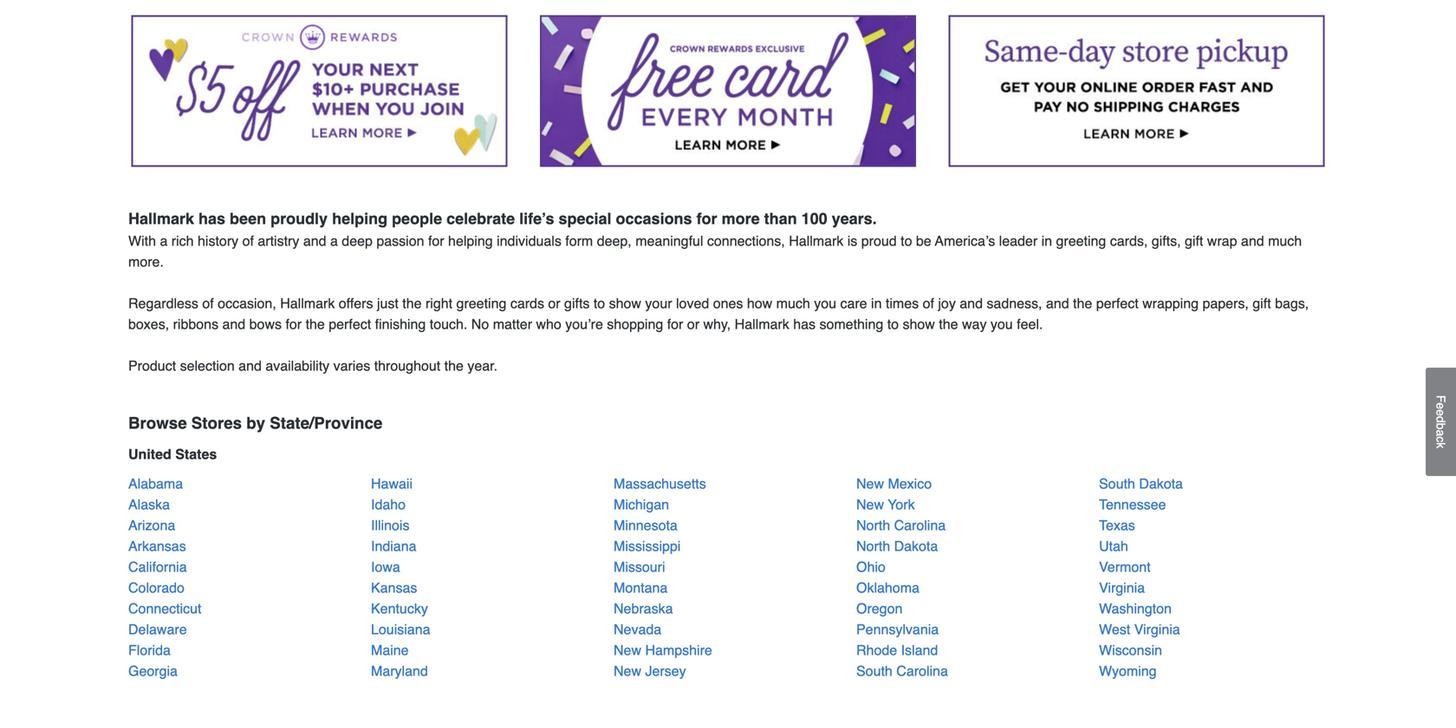 Task type: describe. For each thing, give the bounding box(es) containing it.
kansas link
[[371, 580, 417, 596]]

way
[[963, 316, 987, 332]]

alabama
[[128, 476, 183, 492]]

south inside south dakota tennessee texas utah vermont virginia washington west virginia wisconsin wyoming
[[1100, 476, 1136, 492]]

0 horizontal spatial show
[[609, 295, 642, 311]]

dakota inside south dakota tennessee texas utah vermont virginia washington west virginia wisconsin wyoming
[[1140, 476, 1184, 492]]

meaningful
[[636, 233, 704, 249]]

idaho
[[371, 497, 406, 513]]

utah
[[1100, 538, 1129, 554]]

the right sadness,
[[1074, 295, 1093, 311]]

wisconsin link
[[1100, 642, 1163, 658]]

alabama alaska arizona arkansas california colorado connecticut delaware florida georgia
[[128, 476, 202, 679]]

montana
[[614, 580, 668, 596]]

why,
[[704, 316, 731, 332]]

arizona link
[[128, 517, 175, 533]]

get your online order fast and pay no shipping charges with same-day store pickup. image
[[949, 15, 1326, 167]]

north carolina link
[[857, 517, 946, 533]]

by
[[246, 414, 265, 433]]

states
[[175, 446, 217, 462]]

0 horizontal spatial of
[[202, 295, 214, 311]]

and down occasion,
[[222, 316, 246, 332]]

mississippi link
[[614, 538, 681, 554]]

bags,
[[1276, 295, 1310, 311]]

new down nevada link
[[614, 642, 642, 658]]

hallmark up with
[[128, 210, 194, 228]]

united
[[128, 446, 172, 462]]

who
[[536, 316, 562, 332]]

oregon
[[857, 601, 903, 617]]

cards,
[[1111, 233, 1148, 249]]

how
[[747, 295, 773, 311]]

greeting inside with a rich history of artistry and a deep passion for helping individuals form deep, meaningful connections, hallmark is proud to be america's leader in greeting cards, gifts, gift wrap and much more.
[[1057, 233, 1107, 249]]

rich
[[172, 233, 194, 249]]

the up product selection and availability varies throughout the year.
[[306, 316, 325, 332]]

feel.
[[1017, 316, 1044, 332]]

be
[[917, 233, 932, 249]]

minnesota link
[[614, 517, 678, 533]]

celebrate
[[447, 210, 515, 228]]

ohio
[[857, 559, 886, 575]]

indiana link
[[371, 538, 417, 554]]

1 horizontal spatial or
[[687, 316, 700, 332]]

gift inside regardless of occasion, hallmark offers just the right greeting cards or gifts to show your loved ones how much you care in times of joy and sadness, and the perfect wrapping papers, gift bags, boxes, ribbons and bows for the perfect finishing touch. no matter who you're shopping for or why, hallmark has something to show the way you feel.
[[1253, 295, 1272, 311]]

2 horizontal spatial of
[[923, 295, 935, 311]]

the up finishing
[[403, 295, 422, 311]]

occasions
[[616, 210, 692, 228]]

illinois link
[[371, 517, 410, 533]]

mexico
[[888, 476, 932, 492]]

a inside "f e e d b a c k" button
[[1435, 430, 1449, 436]]

f
[[1435, 395, 1449, 403]]

new mexico new york north carolina north dakota ohio oklahoma oregon pennsylvania rhode island south carolina
[[857, 476, 949, 679]]

individuals
[[497, 233, 562, 249]]

boxes,
[[128, 316, 169, 332]]

0 horizontal spatial a
[[160, 233, 168, 249]]

deep,
[[597, 233, 632, 249]]

1 vertical spatial you
[[991, 316, 1013, 332]]

nevada link
[[614, 621, 662, 638]]

b
[[1435, 423, 1449, 430]]

gifts
[[565, 295, 590, 311]]

vermont
[[1100, 559, 1151, 575]]

alaska
[[128, 497, 170, 513]]

washington link
[[1100, 601, 1172, 617]]

south dakota link
[[1100, 476, 1184, 492]]

0 horizontal spatial helping
[[332, 210, 388, 228]]

ribbons
[[173, 316, 219, 332]]

1 horizontal spatial show
[[903, 316, 936, 332]]

is
[[848, 233, 858, 249]]

vermont link
[[1100, 559, 1151, 575]]

year.
[[468, 358, 498, 374]]

wrapping
[[1143, 295, 1199, 311]]

new left york on the bottom
[[857, 497, 885, 513]]

2 north from the top
[[857, 538, 891, 554]]

more
[[722, 210, 760, 228]]

in inside regardless of occasion, hallmark offers just the right greeting cards or gifts to show your loved ones how much you care in times of joy and sadness, and the perfect wrapping papers, gift bags, boxes, ribbons and bows for the perfect finishing touch. no matter who you're shopping for or why, hallmark has something to show the way you feel.
[[872, 295, 882, 311]]

new york link
[[857, 497, 915, 513]]

0 vertical spatial has
[[199, 210, 226, 228]]

deep
[[342, 233, 373, 249]]

0 horizontal spatial or
[[548, 295, 561, 311]]

right
[[426, 295, 453, 311]]

gifts,
[[1152, 233, 1182, 249]]

regardless
[[128, 295, 199, 311]]

100
[[802, 210, 828, 228]]

state/province
[[270, 414, 383, 433]]

selection
[[180, 358, 235, 374]]

the down joy
[[939, 316, 959, 332]]

west virginia link
[[1100, 621, 1181, 638]]

0 vertical spatial carolina
[[895, 517, 946, 533]]

1 horizontal spatial a
[[330, 233, 338, 249]]

utah link
[[1100, 538, 1129, 554]]

shopping
[[607, 316, 664, 332]]

d
[[1435, 416, 1449, 423]]

mississippi
[[614, 538, 681, 554]]

the left year.
[[445, 358, 464, 374]]

new jersey link
[[614, 663, 686, 679]]

hawaii link
[[371, 476, 413, 492]]

minnesota
[[614, 517, 678, 533]]

hallmark up the 'bows'
[[280, 295, 335, 311]]

nevada
[[614, 621, 662, 638]]

passion
[[377, 233, 424, 249]]

pennsylvania
[[857, 621, 939, 638]]

and down the proudly
[[303, 233, 326, 249]]

k
[[1435, 442, 1449, 449]]

michigan link
[[614, 497, 669, 513]]

california
[[128, 559, 187, 575]]

much inside with a rich history of artistry and a deep passion for helping individuals form deep, meaningful connections, hallmark is proud to be america's leader in greeting cards, gifts, gift wrap and much more.
[[1269, 233, 1303, 249]]

papers,
[[1203, 295, 1249, 311]]

for down your
[[667, 316, 684, 332]]

proud
[[862, 233, 897, 249]]

1 vertical spatial carolina
[[897, 663, 949, 679]]

michigan
[[614, 497, 669, 513]]



Task type: locate. For each thing, give the bounding box(es) containing it.
connecticut link
[[128, 601, 202, 617]]

0 horizontal spatial dakota
[[895, 538, 938, 554]]

much right how
[[777, 295, 811, 311]]

to inside with a rich history of artistry and a deep passion for helping individuals form deep, meaningful connections, hallmark is proud to be america's leader in greeting cards, gifts, gift wrap and much more.
[[901, 233, 913, 249]]

and up way
[[960, 295, 983, 311]]

has up history
[[199, 210, 226, 228]]

louisiana
[[371, 621, 431, 638]]

gift inside with a rich history of artistry and a deep passion for helping individuals form deep, meaningful connections, hallmark is proud to be america's leader in greeting cards, gifts, gift wrap and much more.
[[1185, 233, 1204, 249]]

a left rich
[[160, 233, 168, 249]]

2 horizontal spatial to
[[901, 233, 913, 249]]

broswse locations by state element
[[128, 411, 1328, 435]]

form
[[566, 233, 593, 249]]

kentucky link
[[371, 601, 428, 617]]

a left deep
[[330, 233, 338, 249]]

show down times
[[903, 316, 936, 332]]

carolina down york on the bottom
[[895, 517, 946, 533]]

wrap
[[1208, 233, 1238, 249]]

carolina down "island"
[[897, 663, 949, 679]]

hallmark down how
[[735, 316, 790, 332]]

stores
[[191, 414, 242, 433]]

2 e from the top
[[1435, 409, 1449, 416]]

greeting
[[1057, 233, 1107, 249], [457, 295, 507, 311]]

and right wrap
[[1242, 233, 1265, 249]]

ohio link
[[857, 559, 886, 575]]

north up ohio
[[857, 538, 891, 554]]

care
[[841, 295, 868, 311]]

for up with a rich history of artistry and a deep passion for helping individuals form deep, meaningful connections, hallmark is proud to be america's leader in greeting cards, gifts, gift wrap and much more.
[[697, 210, 718, 228]]

jersey
[[646, 663, 686, 679]]

greeting inside regardless of occasion, hallmark offers just the right greeting cards or gifts to show your loved ones how much you care in times of joy and sadness, and the perfect wrapping papers, gift bags, boxes, ribbons and bows for the perfect finishing touch. no matter who you're shopping for or why, hallmark has something to show the way you feel.
[[457, 295, 507, 311]]

or
[[548, 295, 561, 311], [687, 316, 700, 332]]

much inside regardless of occasion, hallmark offers just the right greeting cards or gifts to show your loved ones how much you care in times of joy and sadness, and the perfect wrapping papers, gift bags, boxes, ribbons and bows for the perfect finishing touch. no matter who you're shopping for or why, hallmark has something to show the way you feel.
[[777, 295, 811, 311]]

1 vertical spatial or
[[687, 316, 700, 332]]

south carolina link
[[857, 663, 949, 679]]

america's
[[935, 233, 996, 249]]

c
[[1435, 436, 1449, 442]]

for right the 'bows'
[[286, 316, 302, 332]]

0 horizontal spatial greeting
[[457, 295, 507, 311]]

much up 'bags,'
[[1269, 233, 1303, 249]]

nebraska
[[614, 601, 673, 617]]

colorado
[[128, 580, 185, 596]]

dakota inside new mexico new york north carolina north dakota ohio oklahoma oregon pennsylvania rhode island south carolina
[[895, 538, 938, 554]]

2 vertical spatial to
[[888, 316, 899, 332]]

delaware
[[128, 621, 187, 638]]

0 vertical spatial north
[[857, 517, 891, 533]]

1 horizontal spatial south
[[1100, 476, 1136, 492]]

virginia down washington
[[1135, 621, 1181, 638]]

you're
[[566, 316, 603, 332]]

rhode island link
[[857, 642, 939, 658]]

history
[[198, 233, 239, 249]]

perfect left 'wrapping'
[[1097, 295, 1139, 311]]

0 horizontal spatial to
[[594, 295, 605, 311]]

north dakota link
[[857, 538, 938, 554]]

virginia down vermont
[[1100, 580, 1146, 596]]

e up d
[[1435, 403, 1449, 409]]

greeting up "no"
[[457, 295, 507, 311]]

cards
[[511, 295, 545, 311]]

something
[[820, 316, 884, 332]]

1 north from the top
[[857, 517, 891, 533]]

washington
[[1100, 601, 1172, 617]]

0 vertical spatial south
[[1100, 476, 1136, 492]]

wisconsin
[[1100, 642, 1163, 658]]

you down sadness,
[[991, 316, 1013, 332]]

1 horizontal spatial of
[[242, 233, 254, 249]]

touch.
[[430, 316, 468, 332]]

0 vertical spatial helping
[[332, 210, 388, 228]]

1 horizontal spatial perfect
[[1097, 295, 1139, 311]]

1 horizontal spatial dakota
[[1140, 476, 1184, 492]]

bows
[[249, 316, 282, 332]]

hallmark inside with a rich history of artistry and a deep passion for helping individuals form deep, meaningful connections, hallmark is proud to be america's leader in greeting cards, gifts, gift wrap and much more.
[[789, 233, 844, 249]]

0 horizontal spatial has
[[199, 210, 226, 228]]

browse stores by state/province
[[128, 414, 383, 433]]

0 horizontal spatial gift
[[1185, 233, 1204, 249]]

new mexico link
[[857, 476, 932, 492]]

tennessee link
[[1100, 497, 1167, 513]]

1 vertical spatial helping
[[448, 233, 493, 249]]

crown rewards members get a free card every month! image
[[540, 15, 917, 167]]

special
[[559, 210, 612, 228]]

0 vertical spatial in
[[1042, 233, 1053, 249]]

maryland
[[371, 663, 428, 679]]

1 vertical spatial south
[[857, 663, 893, 679]]

maine
[[371, 642, 409, 658]]

no
[[472, 316, 489, 332]]

arkansas
[[128, 538, 186, 554]]

0 vertical spatial to
[[901, 233, 913, 249]]

0 vertical spatial perfect
[[1097, 295, 1139, 311]]

perfect down offers
[[329, 316, 371, 332]]

to left be
[[901, 233, 913, 249]]

save $5 on your purchase of $10 or more when you join crown rewards! image
[[131, 15, 508, 167]]

0 vertical spatial gift
[[1185, 233, 1204, 249]]

dakota up tennessee link
[[1140, 476, 1184, 492]]

oklahoma
[[857, 580, 920, 596]]

1 vertical spatial virginia
[[1135, 621, 1181, 638]]

0 horizontal spatial in
[[872, 295, 882, 311]]

show up shopping on the left of the page
[[609, 295, 642, 311]]

1 vertical spatial north
[[857, 538, 891, 554]]

gift right gifts, on the right
[[1185, 233, 1204, 249]]

west
[[1100, 621, 1131, 638]]

product selection and availability varies throughout the year.
[[128, 358, 498, 374]]

and right selection
[[239, 358, 262, 374]]

new left jersey at bottom
[[614, 663, 642, 679]]

1 horizontal spatial has
[[794, 316, 816, 332]]

kansas
[[371, 580, 417, 596]]

in right leader
[[1042, 233, 1053, 249]]

much
[[1269, 233, 1303, 249], [777, 295, 811, 311]]

1 vertical spatial show
[[903, 316, 936, 332]]

south inside new mexico new york north carolina north dakota ohio oklahoma oregon pennsylvania rhode island south carolina
[[857, 663, 893, 679]]

california link
[[128, 559, 187, 575]]

show
[[609, 295, 642, 311], [903, 316, 936, 332]]

for down people
[[428, 233, 445, 249]]

alaska link
[[128, 497, 170, 513]]

connecticut
[[128, 601, 202, 617]]

south up tennessee link
[[1100, 476, 1136, 492]]

f e e d b a c k
[[1435, 395, 1449, 449]]

0 vertical spatial you
[[814, 295, 837, 311]]

you
[[814, 295, 837, 311], [991, 316, 1013, 332]]

in right "care"
[[872, 295, 882, 311]]

you left "care"
[[814, 295, 837, 311]]

0 horizontal spatial much
[[777, 295, 811, 311]]

hampshire
[[646, 642, 713, 658]]

wyoming
[[1100, 663, 1157, 679]]

and right sadness,
[[1047, 295, 1070, 311]]

of inside with a rich history of artistry and a deep passion for helping individuals form deep, meaningful connections, hallmark is proud to be america's leader in greeting cards, gifts, gift wrap and much more.
[[242, 233, 254, 249]]

montana link
[[614, 580, 668, 596]]

of left joy
[[923, 295, 935, 311]]

1 horizontal spatial to
[[888, 316, 899, 332]]

1 horizontal spatial helping
[[448, 233, 493, 249]]

1 vertical spatial has
[[794, 316, 816, 332]]

years.
[[832, 210, 877, 228]]

gift left 'bags,'
[[1253, 295, 1272, 311]]

of down been
[[242, 233, 254, 249]]

e up b
[[1435, 409, 1449, 416]]

1 vertical spatial to
[[594, 295, 605, 311]]

1 horizontal spatial greeting
[[1057, 233, 1107, 249]]

arkansas link
[[128, 538, 186, 554]]

1 vertical spatial much
[[777, 295, 811, 311]]

1 horizontal spatial in
[[1042, 233, 1053, 249]]

1 vertical spatial greeting
[[457, 295, 507, 311]]

has
[[199, 210, 226, 228], [794, 316, 816, 332]]

a up 'k'
[[1435, 430, 1449, 436]]

or down loved
[[687, 316, 700, 332]]

south dakota tennessee texas utah vermont virginia washington west virginia wisconsin wyoming
[[1100, 476, 1184, 679]]

of up ribbons
[[202, 295, 214, 311]]

occasion,
[[218, 295, 276, 311]]

1 vertical spatial perfect
[[329, 316, 371, 332]]

hallmark
[[128, 210, 194, 228], [789, 233, 844, 249], [280, 295, 335, 311], [735, 316, 790, 332]]

0 vertical spatial show
[[609, 295, 642, 311]]

finishing
[[375, 316, 426, 332]]

helping down the "celebrate"
[[448, 233, 493, 249]]

2 horizontal spatial a
[[1435, 430, 1449, 436]]

in inside with a rich history of artistry and a deep passion for helping individuals form deep, meaningful connections, hallmark is proud to be america's leader in greeting cards, gifts, gift wrap and much more.
[[1042, 233, 1053, 249]]

georgia link
[[128, 663, 178, 679]]

wyoming link
[[1100, 663, 1157, 679]]

0 horizontal spatial you
[[814, 295, 837, 311]]

north down new york link
[[857, 517, 891, 533]]

gift
[[1185, 233, 1204, 249], [1253, 295, 1272, 311]]

florida link
[[128, 642, 171, 658]]

maine link
[[371, 642, 409, 658]]

your
[[646, 295, 673, 311]]

hawaii
[[371, 476, 413, 492]]

0 horizontal spatial perfect
[[329, 316, 371, 332]]

helping inside with a rich history of artistry and a deep passion for helping individuals form deep, meaningful connections, hallmark is proud to be america's leader in greeting cards, gifts, gift wrap and much more.
[[448, 233, 493, 249]]

1 e from the top
[[1435, 403, 1449, 409]]

1 vertical spatial dakota
[[895, 538, 938, 554]]

0 vertical spatial virginia
[[1100, 580, 1146, 596]]

maryland link
[[371, 663, 428, 679]]

connections,
[[708, 233, 785, 249]]

or up who
[[548, 295, 561, 311]]

massachusetts
[[614, 476, 706, 492]]

to right gifts
[[594, 295, 605, 311]]

0 vertical spatial greeting
[[1057, 233, 1107, 249]]

1 horizontal spatial gift
[[1253, 295, 1272, 311]]

availability
[[266, 358, 330, 374]]

has inside regardless of occasion, hallmark offers just the right greeting cards or gifts to show your loved ones how much you care in times of joy and sadness, and the perfect wrapping papers, gift bags, boxes, ribbons and bows for the perfect finishing touch. no matter who you're shopping for or why, hallmark has something to show the way you feel.
[[794, 316, 816, 332]]

greeting left cards,
[[1057, 233, 1107, 249]]

south down rhode
[[857, 663, 893, 679]]

illinois
[[371, 517, 410, 533]]

pennsylvania link
[[857, 621, 939, 638]]

1 horizontal spatial much
[[1269, 233, 1303, 249]]

to down times
[[888, 316, 899, 332]]

0 vertical spatial much
[[1269, 233, 1303, 249]]

offers
[[339, 295, 373, 311]]

florida
[[128, 642, 171, 658]]

tennessee
[[1100, 497, 1167, 513]]

helping
[[332, 210, 388, 228], [448, 233, 493, 249]]

new up new york link
[[857, 476, 885, 492]]

people
[[392, 210, 442, 228]]

alabama link
[[128, 476, 183, 492]]

been
[[230, 210, 266, 228]]

missouri link
[[614, 559, 666, 575]]

virginia link
[[1100, 580, 1146, 596]]

0 vertical spatial dakota
[[1140, 476, 1184, 492]]

hallmark down "100"
[[789, 233, 844, 249]]

dakota down north carolina link
[[895, 538, 938, 554]]

1 horizontal spatial you
[[991, 316, 1013, 332]]

0 vertical spatial or
[[548, 295, 561, 311]]

1 vertical spatial in
[[872, 295, 882, 311]]

united states
[[128, 446, 217, 462]]

e
[[1435, 403, 1449, 409], [1435, 409, 1449, 416]]

helping up deep
[[332, 210, 388, 228]]

has left 'something'
[[794, 316, 816, 332]]

0 horizontal spatial south
[[857, 663, 893, 679]]

for inside with a rich history of artistry and a deep passion for helping individuals form deep, meaningful connections, hallmark is proud to be america's leader in greeting cards, gifts, gift wrap and much more.
[[428, 233, 445, 249]]

varies
[[333, 358, 371, 374]]

1 vertical spatial gift
[[1253, 295, 1272, 311]]



Task type: vqa. For each thing, say whether or not it's contained in the screenshot.
option
no



